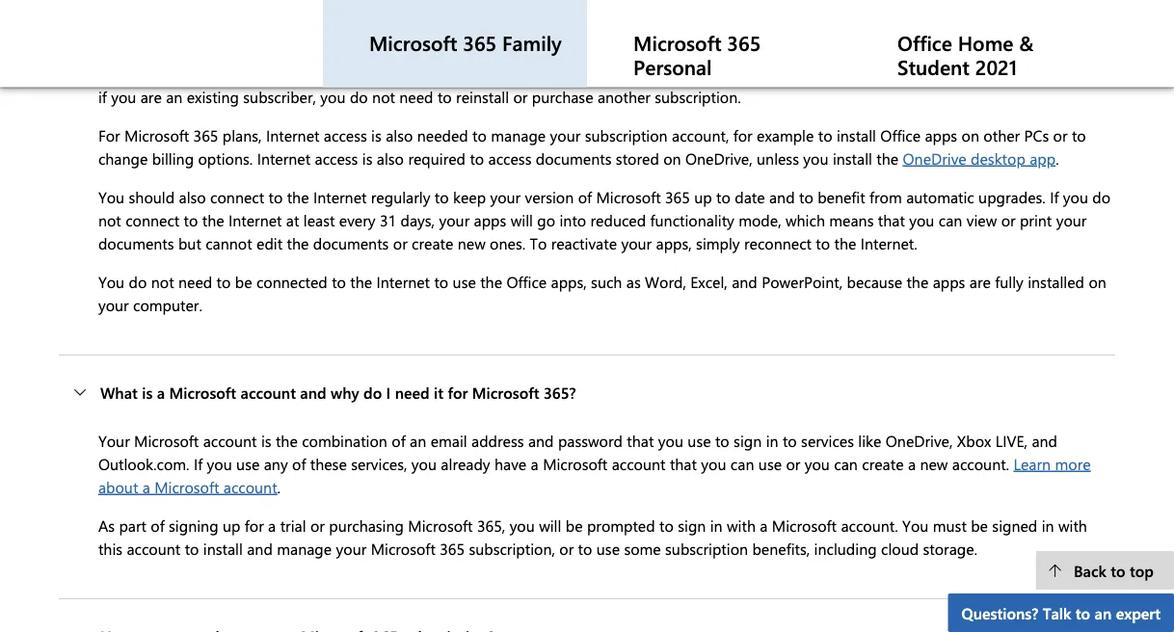 Task type: describe. For each thing, give the bounding box(es) containing it.
more
[[1056, 454, 1092, 475]]

and up learn
[[1033, 431, 1058, 452]]

is
[[100, 15, 111, 36]]

the inside for microsoft 365 plans, internet access is also needed to manage your subscription account, for example to install office apps on other pcs or to change billing options. internet access is also required to access documents stored on onedrive, unless you install the
[[877, 148, 899, 169]]

account up signing
[[203, 431, 257, 452]]

that inside internet access is required to install and activate all the latest releases of apps and services included in all microsoft 365 subscription plans. note that if you are an existing subscriber, you do not need to reinstall or purchase another subscription.
[[1082, 63, 1109, 84]]

365? inside dropdown button
[[544, 383, 577, 403]]

the right because
[[907, 272, 929, 292]]

of up services, on the bottom left of the page
[[392, 431, 406, 452]]

means
[[830, 210, 874, 231]]

onedrive, inside for microsoft 365 plans, internet access is also needed to manage your subscription account, for example to install office apps on other pcs or to change billing options. internet access is also required to access documents stored on onedrive, unless you install the
[[686, 148, 753, 169]]

1 horizontal spatial be
[[566, 516, 583, 537]]

are inside you do not need to be connected to the internet to use the office apps, such as word, excel, and powerpoint, because the apps are fully installed on your computer.
[[970, 272, 992, 292]]

signing
[[169, 516, 219, 537]]

1 vertical spatial also
[[377, 148, 404, 169]]

internet up the edit
[[229, 210, 282, 231]]

microsoft inside learn more about a microsoft account
[[155, 477, 219, 498]]

cloud storage.
[[882, 539, 978, 560]]

or down 31
[[393, 233, 408, 254]]

live,
[[996, 431, 1028, 452]]

learn
[[1014, 454, 1052, 475]]

of right "any"
[[292, 454, 306, 475]]

access inside internet access is required to install and activate all the latest releases of apps and services included in all microsoft 365 subscription plans. note that if you are an existing subscriber, you do not need to reinstall or purchase another subscription.
[[156, 63, 199, 84]]

your
[[98, 431, 130, 452]]

or down upgrades.
[[1002, 210, 1016, 231]]

plans.
[[1000, 63, 1039, 84]]

word,
[[645, 272, 687, 292]]

the up cannot
[[202, 210, 224, 231]]

microsoft inside you should also connect to the internet regularly to keep your version of microsoft 365 up to date and to benefit from automatic upgrades. if you do not connect to the internet at least every 31 days, your apps will go into reduced functionality mode, which means that you can view or print your documents but cannot edit the documents or create new ones. to reactivate your apps, simply reconnect to the internet.
[[597, 187, 661, 208]]

of inside internet access is required to install and activate all the latest releases of apps and services included in all microsoft 365 subscription plans. note that if you are an existing subscriber, you do not need to reinstall or purchase another subscription.
[[574, 63, 588, 84]]

email
[[431, 431, 468, 452]]

account inside learn more about a microsoft account
[[224, 477, 277, 498]]

you for you do not need to be connected to the internet to use the office apps, such as word, excel, and powerpoint, because the apps are fully installed on your computer.
[[98, 272, 125, 292]]

of inside as part of signing up for a trial or purchasing microsoft 365, you will be prompted to sign in with a microsoft account. you must be signed in with this account to install and manage your microsoft 365 subscription, or to use some subscription benefits, including cloud storage.
[[151, 516, 165, 537]]

the down every
[[350, 272, 372, 292]]

excel,
[[691, 272, 728, 292]]

for inside as part of signing up for a trial or purchasing microsoft 365, you will be prompted to sign in with a microsoft account. you must be signed in with this account to install and manage your microsoft 365 subscription, or to use some subscription benefits, including cloud storage.
[[245, 516, 264, 537]]

0 vertical spatial also
[[386, 125, 413, 146]]

any
[[264, 454, 288, 475]]

a inside what is a microsoft account and why do i need it for microsoft 365? dropdown button
[[157, 383, 165, 403]]

required for for
[[223, 15, 283, 36]]

stored
[[616, 148, 660, 169]]

the inside internet access is required to install and activate all the latest releases of apps and services included in all microsoft 365 subscription plans. note that if you are an existing subscriber, you do not need to reinstall or purchase another subscription.
[[448, 63, 470, 84]]

0 vertical spatial connect
[[210, 187, 264, 208]]

microsoft 365 personal
[[634, 29, 761, 81]]

releases
[[516, 63, 570, 84]]

prompted
[[587, 516, 656, 537]]

internet down plans,
[[257, 148, 311, 169]]

1 all from the left
[[429, 63, 444, 84]]

onedrive desktop app link
[[903, 148, 1056, 169]]

print
[[1021, 210, 1053, 231]]

microsoft inside dropdown button
[[312, 15, 379, 36]]

i
[[386, 383, 391, 403]]

other
[[984, 125, 1021, 146]]

back to top
[[1075, 560, 1155, 581]]

and inside dropdown button
[[300, 383, 327, 403]]

or right trial
[[311, 516, 325, 537]]

for
[[98, 125, 120, 146]]

365 up latest
[[463, 29, 497, 56]]

access up 'version'
[[489, 148, 532, 169]]

services inside internet access is required to install and activate all the latest releases of apps and services included in all microsoft 365 subscription plans. note that if you are an existing subscriber, you do not need to reinstall or purchase another subscription.
[[659, 63, 712, 84]]

required inside for microsoft 365 plans, internet access is also needed to manage your subscription account, for example to install office apps on other pcs or to change billing options. internet access is also required to access documents stored on onedrive, unless you install the
[[408, 148, 466, 169]]

internet up every
[[313, 187, 367, 208]]

account. inside as part of signing up for a trial or purchasing microsoft 365, you will be prompted to sign in with a microsoft account. you must be signed in with this account to install and manage your microsoft 365 subscription, or to use some subscription benefits, including cloud storage.
[[842, 516, 899, 537]]

another
[[598, 87, 651, 107]]

for inside dropdown button
[[287, 15, 307, 36]]

do inside internet access is required to install and activate all the latest releases of apps and services included in all microsoft 365 subscription plans. note that if you are an existing subscriber, you do not need to reinstall or purchase another subscription.
[[350, 87, 368, 107]]

create inside your microsoft account is the combination of an email address and password that you use to sign in to services like onedrive, xbox live, and outlook.com. if you use any of these services, you already have a microsoft account that you can use or you can create a new account.
[[863, 454, 904, 475]]

office inside office home & student 2021
[[898, 29, 953, 56]]

into
[[560, 210, 587, 231]]

use inside as part of signing up for a trial or purchasing microsoft 365, you will be prompted to sign in with a microsoft account. you must be signed in with this account to install and manage your microsoft 365 subscription, or to use some subscription benefits, including cloud storage.
[[597, 539, 620, 560]]

is internet access required for microsoft 365?
[[100, 15, 416, 36]]

is inside dropdown button
[[142, 383, 153, 403]]

internet access is required to install and activate all the latest releases of apps and services included in all microsoft 365 subscription plans. note that if you are an existing subscriber, you do not need to reinstall or purchase another subscription.
[[98, 63, 1109, 107]]

functionality
[[651, 210, 735, 231]]

365 inside as part of signing up for a trial or purchasing microsoft 365, you will be prompted to sign in with a microsoft account. you must be signed in with this account to install and manage your microsoft 365 subscription, or to use some subscription benefits, including cloud storage.
[[440, 539, 465, 560]]

to
[[530, 233, 547, 254]]

2 all from the left
[[795, 63, 810, 84]]

or right subscription,
[[560, 539, 574, 560]]

can inside you should also connect to the internet regularly to keep your version of microsoft 365 up to date and to benefit from automatic upgrades. if you do not connect to the internet at least every 31 days, your apps will go into reduced functionality mode, which means that you can view or print your documents but cannot edit the documents or create new ones. to reactivate your apps, simply reconnect to the internet.
[[939, 210, 963, 231]]

and left activate on the top left of page
[[342, 63, 368, 84]]

in inside internet access is required to install and activate all the latest releases of apps and services included in all microsoft 365 subscription plans. note that if you are an existing subscriber, you do not need to reinstall or purchase another subscription.
[[778, 63, 791, 84]]

reconnect
[[745, 233, 812, 254]]

internet inside you do not need to be connected to the internet to use the office apps, such as word, excel, and powerpoint, because the apps are fully installed on your computer.
[[377, 272, 430, 292]]

is internet access required for microsoft 365? button
[[59, 0, 1116, 62]]

connected
[[256, 272, 328, 292]]

installed
[[1028, 272, 1085, 292]]

as part of signing up for a trial or purchasing microsoft 365, you will be prompted to sign in with a microsoft account. you must be signed in with this account to install and manage your microsoft 365 subscription, or to use some subscription benefits, including cloud storage.
[[98, 516, 1088, 560]]

powerpoint,
[[762, 272, 843, 292]]

subscription,
[[469, 539, 556, 560]]

365,
[[477, 516, 506, 537]]

2 with from the left
[[1059, 516, 1088, 537]]

your down keep
[[439, 210, 470, 231]]

or inside your microsoft account is the combination of an email address and password that you use to sign in to services like onedrive, xbox live, and outlook.com. if you use any of these services, you already have a microsoft account that you can use or you can create a new account.
[[787, 454, 801, 475]]

internet.
[[861, 233, 918, 254]]

a up benefits,
[[760, 516, 768, 537]]

subscriber,
[[243, 87, 316, 107]]

is down activate on the top left of page
[[371, 125, 382, 146]]

your right print
[[1057, 210, 1088, 231]]

and up another
[[629, 63, 655, 84]]

services,
[[351, 454, 407, 475]]

example
[[757, 125, 814, 146]]

questions? talk to an expert button
[[949, 594, 1175, 633]]

cannot
[[206, 233, 252, 254]]

these
[[310, 454, 347, 475]]

at
[[286, 210, 299, 231]]

of inside you should also connect to the internet regularly to keep your version of microsoft 365 up to date and to benefit from automatic upgrades. if you do not connect to the internet at least every 31 days, your apps will go into reduced functionality mode, which means that you can view or print your documents but cannot edit the documents or create new ones. to reactivate your apps, simply reconnect to the internet.
[[578, 187, 592, 208]]

home
[[959, 29, 1014, 56]]

which
[[786, 210, 826, 231]]

combination
[[302, 431, 388, 452]]

not inside you do not need to be connected to the internet to use the office apps, such as word, excel, and powerpoint, because the apps are fully installed on your computer.
[[151, 272, 174, 292]]

if inside you should also connect to the internet regularly to keep your version of microsoft 365 up to date and to benefit from automatic upgrades. if you do not connect to the internet at least every 31 days, your apps will go into reduced functionality mode, which means that you can view or print your documents but cannot edit the documents or create new ones. to reactivate your apps, simply reconnect to the internet.
[[1051, 187, 1060, 208]]

activate
[[372, 63, 425, 84]]

purchase
[[532, 87, 594, 107]]

computer.
[[133, 295, 202, 316]]

in inside your microsoft account is the combination of an email address and password that you use to sign in to services like onedrive, xbox live, and outlook.com. if you use any of these services, you already have a microsoft account that you can use or you can create a new account.
[[767, 431, 779, 452]]

from
[[870, 187, 903, 208]]

what is a microsoft account and why do i need it for microsoft 365?
[[100, 383, 577, 403]]

address
[[472, 431, 524, 452]]

on inside you do not need to be connected to the internet to use the office apps, such as word, excel, and powerpoint, because the apps are fully installed on your computer.
[[1089, 272, 1107, 292]]

subscription inside internet access is required to install and activate all the latest releases of apps and services included in all microsoft 365 subscription plans. note that if you are an existing subscriber, you do not need to reinstall or purchase another subscription.
[[913, 63, 996, 84]]

a right have
[[531, 454, 539, 475]]

use inside you do not need to be connected to the internet to use the office apps, such as word, excel, and powerpoint, because the apps are fully installed on your computer.
[[453, 272, 476, 292]]

if
[[98, 87, 107, 107]]

days,
[[401, 210, 435, 231]]

family
[[503, 29, 562, 56]]

the down ones.
[[481, 272, 503, 292]]

need inside you do not need to be connected to the internet to use the office apps, such as word, excel, and powerpoint, because the apps are fully installed on your computer.
[[178, 272, 212, 292]]

1 horizontal spatial documents
[[313, 233, 389, 254]]

manage inside for microsoft 365 plans, internet access is also needed to manage your subscription account, for example to install office apps on other pcs or to change billing options. internet access is also required to access documents stored on onedrive, unless you install the
[[491, 125, 546, 146]]

you inside as part of signing up for a trial or purchasing microsoft 365, you will be prompted to sign in with a microsoft account. you must be signed in with this account to install and manage your microsoft 365 subscription, or to use some subscription benefits, including cloud storage.
[[903, 516, 929, 537]]

microsoft inside internet access is required to install and activate all the latest releases of apps and services included in all microsoft 365 subscription plans. note that if you are an existing subscriber, you do not need to reinstall or purchase another subscription.
[[815, 63, 879, 84]]

do inside you should also connect to the internet regularly to keep your version of microsoft 365 up to date and to benefit from automatic upgrades. if you do not connect to the internet at least every 31 days, your apps will go into reduced functionality mode, which means that you can view or print your documents but cannot edit the documents or create new ones. to reactivate your apps, simply reconnect to the internet.
[[1093, 187, 1111, 208]]

reinstall
[[456, 87, 509, 107]]

included
[[716, 63, 774, 84]]

such
[[591, 272, 623, 292]]

about
[[98, 477, 138, 498]]

like
[[859, 431, 882, 452]]

1 horizontal spatial can
[[835, 454, 858, 475]]

&
[[1020, 29, 1034, 56]]

and inside as part of signing up for a trial or purchasing microsoft 365, you will be prompted to sign in with a microsoft account. you must be signed in with this account to install and manage your microsoft 365 subscription, or to use some subscription benefits, including cloud storage.
[[247, 539, 273, 560]]

services inside your microsoft account is the combination of an email address and password that you use to sign in to services like onedrive, xbox live, and outlook.com. if you use any of these services, you already have a microsoft account that you can use or you can create a new account.
[[802, 431, 855, 452]]

you for you should also connect to the internet regularly to keep your version of microsoft 365 up to date and to benefit from automatic upgrades. if you do not connect to the internet at least every 31 days, your apps will go into reduced functionality mode, which means that you can view or print your documents but cannot edit the documents or create new ones. to reactivate your apps, simply reconnect to the internet.
[[98, 187, 125, 208]]

account inside what is a microsoft account and why do i need it for microsoft 365? dropdown button
[[241, 383, 296, 403]]

not inside internet access is required to install and activate all the latest releases of apps and services included in all microsoft 365 subscription plans. note that if you are an existing subscriber, you do not need to reinstall or purchase another subscription.
[[372, 87, 395, 107]]

change
[[98, 148, 148, 169]]

0 horizontal spatial can
[[731, 454, 755, 475]]

apps inside for microsoft 365 plans, internet access is also needed to manage your subscription account, for example to install office apps on other pcs or to change billing options. internet access is also required to access documents stored on onedrive, unless you install the
[[925, 125, 958, 146]]

0 vertical spatial .
[[1056, 148, 1060, 169]]

up inside you should also connect to the internet regularly to keep your version of microsoft 365 up to date and to benefit from automatic upgrades. if you do not connect to the internet at least every 31 days, your apps will go into reduced functionality mode, which means that you can view or print your documents but cannot edit the documents or create new ones. to reactivate your apps, simply reconnect to the internet.
[[695, 187, 713, 208]]

learn more about a microsoft account link
[[98, 454, 1092, 498]]

subscription inside as part of signing up for a trial or purchasing microsoft 365, you will be prompted to sign in with a microsoft account. you must be signed in with this account to install and manage your microsoft 365 subscription, or to use some subscription benefits, including cloud storage.
[[666, 539, 749, 560]]

office home & student 2021
[[898, 29, 1034, 81]]

reduced
[[591, 210, 646, 231]]

back
[[1075, 560, 1107, 581]]

your inside as part of signing up for a trial or purchasing microsoft 365, you will be prompted to sign in with a microsoft account. you must be signed in with this account to install and manage your microsoft 365 subscription, or to use some subscription benefits, including cloud storage.
[[336, 539, 367, 560]]

already
[[441, 454, 491, 475]]

apps, inside you do not need to be connected to the internet to use the office apps, such as word, excel, and powerpoint, because the apps are fully installed on your computer.
[[551, 272, 587, 292]]

options.
[[198, 148, 253, 169]]

xbox
[[958, 431, 992, 452]]

to inside dropdown button
[[1076, 603, 1091, 624]]

account down password at the bottom
[[612, 454, 666, 475]]

sign inside as part of signing up for a trial or purchasing microsoft 365, you will be prompted to sign in with a microsoft account. you must be signed in with this account to install and manage your microsoft 365 subscription, or to use some subscription benefits, including cloud storage.
[[678, 516, 706, 537]]



Task type: locate. For each thing, give the bounding box(es) containing it.
will up subscription,
[[539, 516, 562, 537]]

apps left fully
[[933, 272, 966, 292]]

1 vertical spatial not
[[98, 210, 121, 231]]

documents up 'version'
[[536, 148, 612, 169]]

2 vertical spatial office
[[507, 272, 547, 292]]

manage
[[491, 125, 546, 146], [277, 539, 332, 560]]

not up 'computer.'
[[151, 272, 174, 292]]

need right i
[[395, 383, 430, 403]]

also left needed
[[386, 125, 413, 146]]

are right if
[[141, 87, 162, 107]]

and right the excel,
[[732, 272, 758, 292]]

1 horizontal spatial will
[[539, 516, 562, 537]]

365 inside you should also connect to the internet regularly to keep your version of microsoft 365 up to date and to benefit from automatic upgrades. if you do not connect to the internet at least every 31 days, your apps will go into reduced functionality mode, which means that you can view or print your documents but cannot edit the documents or create new ones. to reactivate your apps, simply reconnect to the internet.
[[666, 187, 691, 208]]

0 vertical spatial not
[[372, 87, 395, 107]]

onedrive, inside your microsoft account is the combination of an email address and password that you use to sign in to services like onedrive, xbox live, and outlook.com. if you use any of these services, you already have a microsoft account that you can use or you can create a new account.
[[886, 431, 953, 452]]

365 inside internet access is required to install and activate all the latest releases of apps and services included in all microsoft 365 subscription plans. note that if you are an existing subscriber, you do not need to reinstall or purchase another subscription.
[[884, 63, 909, 84]]

do right upgrades.
[[1093, 187, 1111, 208]]

do up 'computer.'
[[129, 272, 147, 292]]

do left i
[[364, 383, 382, 403]]

internet inside internet access is required to install and activate all the latest releases of apps and services included in all microsoft 365 subscription plans. note that if you are an existing subscriber, you do not need to reinstall or purchase another subscription.
[[98, 63, 152, 84]]

1 vertical spatial new
[[921, 454, 949, 475]]

app
[[1030, 148, 1056, 169]]

31
[[380, 210, 397, 231]]

your
[[550, 125, 581, 146], [490, 187, 521, 208], [439, 210, 470, 231], [1057, 210, 1088, 231], [622, 233, 652, 254], [98, 295, 129, 316], [336, 539, 367, 560]]

1 vertical spatial you
[[98, 272, 125, 292]]

benefits,
[[753, 539, 811, 560]]

1 vertical spatial need
[[178, 272, 212, 292]]

be left prompted
[[566, 516, 583, 537]]

0 vertical spatial on
[[962, 125, 980, 146]]

do inside dropdown button
[[364, 383, 382, 403]]

also inside you should also connect to the internet regularly to keep your version of microsoft 365 up to date and to benefit from automatic upgrades. if you do not connect to the internet at least every 31 days, your apps will go into reduced functionality mode, which means that you can view or print your documents but cannot edit the documents or create new ones. to reactivate your apps, simply reconnect to the internet.
[[179, 187, 206, 208]]

and inside you should also connect to the internet regularly to keep your version of microsoft 365 up to date and to benefit from automatic upgrades. if you do not connect to the internet at least every 31 days, your apps will go into reduced functionality mode, which means that you can view or print your documents but cannot edit the documents or create new ones. to reactivate your apps, simply reconnect to the internet.
[[770, 187, 795, 208]]

0 vertical spatial account.
[[953, 454, 1010, 475]]

0 horizontal spatial 365?
[[383, 15, 416, 36]]

and
[[342, 63, 368, 84], [629, 63, 655, 84], [770, 187, 795, 208], [732, 272, 758, 292], [300, 383, 327, 403], [529, 431, 554, 452], [1033, 431, 1058, 452], [247, 539, 273, 560]]

0 horizontal spatial if
[[194, 454, 203, 475]]

regularly
[[371, 187, 431, 208]]

0 vertical spatial onedrive,
[[686, 148, 753, 169]]

subscription down the home
[[913, 63, 996, 84]]

access right internet
[[175, 15, 219, 36]]

the inside your microsoft account is the combination of an email address and password that you use to sign in to services like onedrive, xbox live, and outlook.com. if you use any of these services, you already have a microsoft account that you can use or you can create a new account.
[[276, 431, 298, 452]]

1 horizontal spatial .
[[1056, 148, 1060, 169]]

what
[[100, 383, 138, 403]]

manage down reinstall
[[491, 125, 546, 146]]

the up at
[[287, 187, 309, 208]]

of
[[574, 63, 588, 84], [578, 187, 592, 208], [392, 431, 406, 452], [292, 454, 306, 475], [151, 516, 165, 537]]

and right address
[[529, 431, 554, 452]]

365 up onedrive
[[884, 63, 909, 84]]

signed
[[993, 516, 1038, 537]]

1 vertical spatial manage
[[277, 539, 332, 560]]

questions? talk to an expert
[[962, 603, 1161, 624]]

you
[[111, 87, 136, 107], [321, 87, 346, 107], [804, 148, 829, 169], [1064, 187, 1089, 208], [910, 210, 935, 231], [659, 431, 684, 452], [207, 454, 232, 475], [412, 454, 437, 475], [702, 454, 727, 475], [805, 454, 830, 475], [510, 516, 535, 537]]

1 with from the left
[[727, 516, 756, 537]]

2 horizontal spatial an
[[1095, 603, 1112, 624]]

talk
[[1043, 603, 1072, 624]]

1 vertical spatial connect
[[126, 210, 180, 231]]

365 up included
[[728, 29, 761, 56]]

0 horizontal spatial on
[[664, 148, 682, 169]]

needed
[[417, 125, 469, 146]]

0 horizontal spatial new
[[458, 233, 486, 254]]

1 horizontal spatial onedrive,
[[886, 431, 953, 452]]

new left ones.
[[458, 233, 486, 254]]

documents down every
[[313, 233, 389, 254]]

365? up activate on the top left of page
[[383, 15, 416, 36]]

your microsoft account is the combination of an email address and password that you use to sign in to services like onedrive, xbox live, and outlook.com. if you use any of these services, you already have a microsoft account that you can use or you can create a new account.
[[98, 431, 1058, 475]]

new inside you should also connect to the internet regularly to keep your version of microsoft 365 up to date and to benefit from automatic upgrades. if you do not connect to the internet at least every 31 days, your apps will go into reduced functionality mode, which means that you can view or print your documents but cannot edit the documents or create new ones. to reactivate your apps, simply reconnect to the internet.
[[458, 233, 486, 254]]

need up 'computer.'
[[178, 272, 212, 292]]

in
[[778, 63, 791, 84], [767, 431, 779, 452], [711, 516, 723, 537], [1042, 516, 1055, 537]]

0 horizontal spatial with
[[727, 516, 756, 537]]

1 vertical spatial apps,
[[551, 272, 587, 292]]

1 horizontal spatial services
[[802, 431, 855, 452]]

required inside "is internet access required for microsoft 365?" dropdown button
[[223, 15, 283, 36]]

your down purchase
[[550, 125, 581, 146]]

2 vertical spatial you
[[903, 516, 929, 537]]

and left 'why'
[[300, 383, 327, 403]]

1 vertical spatial are
[[970, 272, 992, 292]]

it
[[434, 383, 444, 403]]

0 vertical spatial new
[[458, 233, 486, 254]]

edit
[[257, 233, 283, 254]]

the down microsoft 365 family
[[448, 63, 470, 84]]

subscription inside for microsoft 365 plans, internet access is also needed to manage your subscription account, for example to install office apps on other pcs or to change billing options. internet access is also required to access documents stored on onedrive, unless you install the
[[585, 125, 668, 146]]

note
[[1044, 63, 1077, 84]]

365? inside dropdown button
[[383, 15, 416, 36]]

of up purchase
[[574, 63, 588, 84]]

subscription.
[[655, 87, 742, 107]]

0 horizontal spatial apps,
[[551, 272, 587, 292]]

0 horizontal spatial not
[[98, 210, 121, 231]]

1 vertical spatial office
[[881, 125, 921, 146]]

for
[[287, 15, 307, 36], [734, 125, 753, 146], [448, 383, 468, 403], [245, 516, 264, 537]]

0 vertical spatial manage
[[491, 125, 546, 146]]

install inside as part of signing up for a trial or purchasing microsoft 365, you will be prompted to sign in with a microsoft account. you must be signed in with this account to install and manage your microsoft 365 subscription, or to use some subscription benefits, including cloud storage.
[[203, 539, 243, 560]]

2 vertical spatial also
[[179, 187, 206, 208]]

an inside dropdown button
[[1095, 603, 1112, 624]]

required inside internet access is required to install and activate all the latest releases of apps and services included in all microsoft 365 subscription plans. note that if you are an existing subscriber, you do not need to reinstall or purchase another subscription.
[[218, 63, 276, 84]]

1 horizontal spatial on
[[962, 125, 980, 146]]

latest
[[475, 63, 511, 84]]

access up least
[[315, 148, 358, 169]]

your inside for microsoft 365 plans, internet access is also needed to manage your subscription account, for example to install office apps on other pcs or to change billing options. internet access is also required to access documents stored on onedrive, unless you install the
[[550, 125, 581, 146]]

or inside for microsoft 365 plans, internet access is also needed to manage your subscription account, for example to install office apps on other pcs or to change billing options. internet access is also required to access documents stored on onedrive, unless you install the
[[1054, 125, 1068, 146]]

or down releases
[[514, 87, 528, 107]]

2 horizontal spatial be
[[972, 516, 989, 537]]

1 horizontal spatial if
[[1051, 187, 1060, 208]]

0 horizontal spatial services
[[659, 63, 712, 84]]

existing
[[187, 87, 239, 107]]

1 vertical spatial will
[[539, 516, 562, 537]]

1 vertical spatial onedrive,
[[886, 431, 953, 452]]

upgrades.
[[979, 187, 1046, 208]]

including
[[815, 539, 877, 560]]

1 horizontal spatial apps,
[[656, 233, 692, 254]]

account down part
[[127, 539, 181, 560]]

0 horizontal spatial sign
[[678, 516, 706, 537]]

2021
[[976, 54, 1018, 81]]

365 left subscription,
[[440, 539, 465, 560]]

or
[[514, 87, 528, 107], [1054, 125, 1068, 146], [1002, 210, 1016, 231], [393, 233, 408, 254], [787, 454, 801, 475], [311, 516, 325, 537], [560, 539, 574, 560]]

365 inside microsoft 365 personal
[[728, 29, 761, 56]]

need down activate on the top left of page
[[400, 87, 434, 107]]

office inside you do not need to be connected to the internet to use the office apps, such as word, excel, and powerpoint, because the apps are fully installed on your computer.
[[507, 272, 547, 292]]

account,
[[672, 125, 730, 146]]

you inside you should also connect to the internet regularly to keep your version of microsoft 365 up to date and to benefit from automatic upgrades. if you do not connect to the internet at least every 31 days, your apps will go into reduced functionality mode, which means that you can view or print your documents but cannot edit the documents or create new ones. to reactivate your apps, simply reconnect to the internet.
[[98, 187, 125, 208]]

on up onedrive desktop app "link"
[[962, 125, 980, 146]]

not down change
[[98, 210, 121, 231]]

on right installed
[[1089, 272, 1107, 292]]

1 horizontal spatial not
[[151, 272, 174, 292]]

onedrive, down 'account,'
[[686, 148, 753, 169]]

0 vertical spatial sign
[[734, 431, 762, 452]]

pcs
[[1025, 125, 1050, 146]]

services
[[659, 63, 712, 84], [802, 431, 855, 452]]

be inside you do not need to be connected to the internet to use the office apps, such as word, excel, and powerpoint, because the apps are fully installed on your computer.
[[235, 272, 252, 292]]

required for to
[[218, 63, 276, 84]]

0 vertical spatial up
[[695, 187, 713, 208]]

0 vertical spatial subscription
[[913, 63, 996, 84]]

the up from
[[877, 148, 899, 169]]

that inside you should also connect to the internet regularly to keep your version of microsoft 365 up to date and to benefit from automatic upgrades. if you do not connect to the internet at least every 31 days, your apps will go into reduced functionality mode, which means that you can view or print your documents but cannot edit the documents or create new ones. to reactivate your apps, simply reconnect to the internet.
[[879, 210, 906, 231]]

your right keep
[[490, 187, 521, 208]]

2 vertical spatial need
[[395, 383, 430, 403]]

internet down subscriber,
[[266, 125, 320, 146]]

1 vertical spatial .
[[277, 477, 281, 498]]

is
[[204, 63, 214, 84], [371, 125, 382, 146], [362, 148, 373, 169], [142, 383, 153, 403], [261, 431, 272, 452]]

services left like
[[802, 431, 855, 452]]

internet
[[116, 15, 171, 36]]

office down to in the left top of the page
[[507, 272, 547, 292]]

2 horizontal spatial documents
[[536, 148, 612, 169]]

you inside for microsoft 365 plans, internet access is also needed to manage your subscription account, for example to install office apps on other pcs or to change billing options. internet access is also required to access documents stored on onedrive, unless you install the
[[804, 148, 829, 169]]

a
[[157, 383, 165, 403], [531, 454, 539, 475], [909, 454, 916, 475], [142, 477, 150, 498], [268, 516, 276, 537], [760, 516, 768, 537]]

and inside you do not need to be connected to the internet to use the office apps, such as word, excel, and powerpoint, because the apps are fully installed on your computer.
[[732, 272, 758, 292]]

0 horizontal spatial are
[[141, 87, 162, 107]]

your down reduced
[[622, 233, 652, 254]]

0 vertical spatial will
[[511, 210, 533, 231]]

mode,
[[739, 210, 782, 231]]

0 vertical spatial 365?
[[383, 15, 416, 36]]

you do not need to be connected to the internet to use the office apps, such as word, excel, and powerpoint, because the apps are fully installed on your computer.
[[98, 272, 1107, 316]]

an
[[166, 87, 183, 107], [410, 431, 427, 452], [1095, 603, 1112, 624]]

if
[[1051, 187, 1060, 208], [194, 454, 203, 475]]

can down automatic
[[939, 210, 963, 231]]

or inside internet access is required to install and activate all the latest releases of apps and services included in all microsoft 365 subscription plans. note that if you are an existing subscriber, you do not need to reinstall or purchase another subscription.
[[514, 87, 528, 107]]

365? up password at the bottom
[[544, 383, 577, 403]]

on
[[962, 125, 980, 146], [664, 148, 682, 169], [1089, 272, 1107, 292]]

manage down trial
[[277, 539, 332, 560]]

is inside your microsoft account is the combination of an email address and password that you use to sign in to services like onedrive, xbox live, and outlook.com. if you use any of these services, you already have a microsoft account that you can use or you can create a new account.
[[261, 431, 272, 452]]

manage inside as part of signing up for a trial or purchasing microsoft 365, you will be prompted to sign in with a microsoft account. you must be signed in with this account to install and manage your microsoft 365 subscription, or to use some subscription benefits, including cloud storage.
[[277, 539, 332, 560]]

an inside your microsoft account is the combination of an email address and password that you use to sign in to services like onedrive, xbox live, and outlook.com. if you use any of these services, you already have a microsoft account that you can use or you can create a new account.
[[410, 431, 427, 452]]

do right subscriber,
[[350, 87, 368, 107]]

365 inside for microsoft 365 plans, internet access is also needed to manage your subscription account, for example to install office apps on other pcs or to change billing options. internet access is also required to access documents stored on onedrive, unless you install the
[[193, 125, 218, 146]]

account. inside your microsoft account is the combination of an email address and password that you use to sign in to services like onedrive, xbox live, and outlook.com. if you use any of these services, you already have a microsoft account that you can use or you can create a new account.
[[953, 454, 1010, 475]]

1 horizontal spatial sign
[[734, 431, 762, 452]]

access up existing
[[156, 63, 199, 84]]

apps inside you do not need to be connected to the internet to use the office apps, such as word, excel, and powerpoint, because the apps are fully installed on your computer.
[[933, 272, 966, 292]]

need
[[400, 87, 434, 107], [178, 272, 212, 292], [395, 383, 430, 403]]

up inside as part of signing up for a trial or purchasing microsoft 365, you will be prompted to sign in with a microsoft account. you must be signed in with this account to install and manage your microsoft 365 subscription, or to use some subscription benefits, including cloud storage.
[[223, 516, 241, 537]]

apps, inside you should also connect to the internet regularly to keep your version of microsoft 365 up to date and to benefit from automatic upgrades. if you do not connect to the internet at least every 31 days, your apps will go into reduced functionality mode, which means that you can view or print your documents but cannot edit the documents or create new ones. to reactivate your apps, simply reconnect to the internet.
[[656, 233, 692, 254]]

1 vertical spatial 365?
[[544, 383, 577, 403]]

with up benefits,
[[727, 516, 756, 537]]

desktop
[[971, 148, 1026, 169]]

you inside you do not need to be connected to the internet to use the office apps, such as word, excel, and powerpoint, because the apps are fully installed on your computer.
[[98, 272, 125, 292]]

apps,
[[656, 233, 692, 254], [551, 272, 587, 292]]

1 horizontal spatial connect
[[210, 187, 264, 208]]

.
[[1056, 148, 1060, 169], [277, 477, 281, 498]]

billing
[[152, 148, 194, 169]]

account. down xbox
[[953, 454, 1010, 475]]

also up regularly
[[377, 148, 404, 169]]

2 vertical spatial an
[[1095, 603, 1112, 624]]

0 vertical spatial an
[[166, 87, 183, 107]]

an inside internet access is required to install and activate all the latest releases of apps and services included in all microsoft 365 subscription plans. note that if you are an existing subscriber, you do not need to reinstall or purchase another subscription.
[[166, 87, 183, 107]]

required
[[223, 15, 283, 36], [218, 63, 276, 84], [408, 148, 466, 169]]

of right part
[[151, 516, 165, 537]]

benefit
[[818, 187, 866, 208]]

1 horizontal spatial are
[[970, 272, 992, 292]]

1 horizontal spatial an
[[410, 431, 427, 452]]

up
[[695, 187, 713, 208], [223, 516, 241, 537]]

a up cloud storage.
[[909, 454, 916, 475]]

not inside you should also connect to the internet regularly to keep your version of microsoft 365 up to date and to benefit from automatic upgrades. if you do not connect to the internet at least every 31 days, your apps will go into reduced functionality mode, which means that you can view or print your documents but cannot edit the documents or create new ones. to reactivate your apps, simply reconnect to the internet.
[[98, 210, 121, 231]]

and up mode, at top
[[770, 187, 795, 208]]

0 horizontal spatial will
[[511, 210, 533, 231]]

microsoft inside microsoft 365 personal
[[634, 29, 722, 56]]

apps inside you should also connect to the internet regularly to keep your version of microsoft 365 up to date and to benefit from automatic upgrades. if you do not connect to the internet at least every 31 days, your apps will go into reduced functionality mode, which means that you can view or print your documents but cannot edit the documents or create new ones. to reactivate your apps, simply reconnect to the internet.
[[474, 210, 507, 231]]

0 vertical spatial if
[[1051, 187, 1060, 208]]

trial
[[280, 516, 306, 537]]

1 vertical spatial subscription
[[585, 125, 668, 146]]

access up every
[[324, 125, 367, 146]]

an left expert
[[1095, 603, 1112, 624]]

1 vertical spatial sign
[[678, 516, 706, 537]]

a right what
[[157, 383, 165, 403]]

0 horizontal spatial up
[[223, 516, 241, 537]]

documents inside for microsoft 365 plans, internet access is also needed to manage your subscription account, for example to install office apps on other pcs or to change billing options. internet access is also required to access documents stored on onedrive, unless you install the
[[536, 148, 612, 169]]

for left trial
[[245, 516, 264, 537]]

with
[[727, 516, 756, 537], [1059, 516, 1088, 537]]

1 vertical spatial an
[[410, 431, 427, 452]]

fully
[[996, 272, 1024, 292]]

as
[[627, 272, 641, 292]]

apps, left such
[[551, 272, 587, 292]]

0 horizontal spatial all
[[429, 63, 444, 84]]

have
[[495, 454, 527, 475]]

are inside internet access is required to install and activate all the latest releases of apps and services included in all microsoft 365 subscription plans. note that if you are an existing subscriber, you do not need to reinstall or purchase another subscription.
[[141, 87, 162, 107]]

not down activate on the top left of page
[[372, 87, 395, 107]]

on right stored
[[664, 148, 682, 169]]

0 horizontal spatial .
[[277, 477, 281, 498]]

all right activate on the top left of page
[[429, 63, 444, 84]]

0 horizontal spatial onedrive,
[[686, 148, 753, 169]]

also
[[386, 125, 413, 146], [377, 148, 404, 169], [179, 187, 206, 208]]

use
[[453, 272, 476, 292], [688, 431, 711, 452], [236, 454, 260, 475], [759, 454, 782, 475], [597, 539, 620, 560]]

2 vertical spatial on
[[1089, 272, 1107, 292]]

if right outlook.com. at bottom
[[194, 454, 203, 475]]

if inside your microsoft account is the combination of an email address and password that you use to sign in to services like onedrive, xbox live, and outlook.com. if you use any of these services, you already have a microsoft account that you can use or you can create a new account.
[[194, 454, 203, 475]]

access inside dropdown button
[[175, 15, 219, 36]]

a left trial
[[268, 516, 276, 537]]

a inside learn more about a microsoft account
[[142, 477, 150, 498]]

1 horizontal spatial new
[[921, 454, 949, 475]]

2 horizontal spatial can
[[939, 210, 963, 231]]

microsoft
[[312, 15, 379, 36], [369, 29, 458, 56], [634, 29, 722, 56], [815, 63, 879, 84], [124, 125, 189, 146], [597, 187, 661, 208], [169, 383, 236, 403], [472, 383, 540, 403], [134, 431, 199, 452], [543, 454, 608, 475], [155, 477, 219, 498], [408, 516, 473, 537], [773, 516, 837, 537], [371, 539, 436, 560]]

1 horizontal spatial create
[[863, 454, 904, 475]]

access
[[175, 15, 219, 36], [156, 63, 199, 84], [324, 125, 367, 146], [315, 148, 358, 169], [489, 148, 532, 169]]

1 horizontal spatial with
[[1059, 516, 1088, 537]]

least
[[304, 210, 335, 231]]

internet up if
[[98, 63, 152, 84]]

is up regularly
[[362, 148, 373, 169]]

create inside you should also connect to the internet regularly to keep your version of microsoft 365 up to date and to benefit from automatic upgrades. if you do not connect to the internet at least every 31 days, your apps will go into reduced functionality mode, which means that you can view or print your documents but cannot edit the documents or create new ones. to reactivate your apps, simply reconnect to the internet.
[[412, 233, 454, 254]]

will inside you should also connect to the internet regularly to keep your version of microsoft 365 up to date and to benefit from automatic upgrades. if you do not connect to the internet at least every 31 days, your apps will go into reduced functionality mode, which means that you can view or print your documents but cannot edit the documents or create new ones. to reactivate your apps, simply reconnect to the internet.
[[511, 210, 533, 231]]

will inside as part of signing up for a trial or purchasing microsoft 365, you will be prompted to sign in with a microsoft account. you must be signed in with this account to install and manage your microsoft 365 subscription, or to use some subscription benefits, including cloud storage.
[[539, 516, 562, 537]]

1 horizontal spatial manage
[[491, 125, 546, 146]]

automatic
[[907, 187, 975, 208]]

install inside internet access is required to install and activate all the latest releases of apps and services included in all microsoft 365 subscription plans. note that if you are an existing subscriber, you do not need to reinstall or purchase another subscription.
[[298, 63, 338, 84]]

office left the home
[[898, 29, 953, 56]]

not
[[372, 87, 395, 107], [98, 210, 121, 231], [151, 272, 174, 292]]

you should also connect to the internet regularly to keep your version of microsoft 365 up to date and to benefit from automatic upgrades. if you do not connect to the internet at least every 31 days, your apps will go into reduced functionality mode, which means that you can view or print your documents but cannot edit the documents or create new ones. to reactivate your apps, simply reconnect to the internet.
[[98, 187, 1111, 254]]

personal
[[634, 54, 712, 81]]

is right what
[[142, 383, 153, 403]]

0 horizontal spatial documents
[[98, 233, 174, 254]]

do inside you do not need to be connected to the internet to use the office apps, such as word, excel, and powerpoint, because the apps are fully installed on your computer.
[[129, 272, 147, 292]]

the up "any"
[[276, 431, 298, 452]]

microsoft inside for microsoft 365 plans, internet access is also needed to manage your subscription account, for example to install office apps on other pcs or to change billing options. internet access is also required to access documents stored on onedrive, unless you install the
[[124, 125, 189, 146]]

go
[[538, 210, 556, 231]]

1 vertical spatial create
[[863, 454, 904, 475]]

1 horizontal spatial up
[[695, 187, 713, 208]]

your inside you do not need to be connected to the internet to use the office apps, such as word, excel, and powerpoint, because the apps are fully installed on your computer.
[[98, 295, 129, 316]]

subscription up stored
[[585, 125, 668, 146]]

0 vertical spatial you
[[98, 187, 125, 208]]

1 vertical spatial services
[[802, 431, 855, 452]]

are left fully
[[970, 272, 992, 292]]

be right 'must'
[[972, 516, 989, 537]]

1 horizontal spatial 365?
[[544, 383, 577, 403]]

0 vertical spatial are
[[141, 87, 162, 107]]

is inside internet access is required to install and activate all the latest releases of apps and services included in all microsoft 365 subscription plans. note that if you are an existing subscriber, you do not need to reinstall or purchase another subscription.
[[204, 63, 214, 84]]

of up into
[[578, 187, 592, 208]]

the down means at the right top of page
[[835, 233, 857, 254]]

sign inside your microsoft account is the combination of an email address and password that you use to sign in to services like onedrive, xbox live, and outlook.com. if you use any of these services, you already have a microsoft account that you can use or you can create a new account.
[[734, 431, 762, 452]]

outlook.com.
[[98, 454, 190, 475]]

. right desktop
[[1056, 148, 1060, 169]]

new inside your microsoft account is the combination of an email address and password that you use to sign in to services like onedrive, xbox live, and outlook.com. if you use any of these services, you already have a microsoft account that you can use or you can create a new account.
[[921, 454, 949, 475]]

for microsoft 365 plans, internet access is also needed to manage your subscription account, for example to install office apps on other pcs or to change billing options. internet access is also required to access documents stored on onedrive, unless you install the
[[98, 125, 1087, 169]]

back to top link
[[1037, 552, 1175, 590]]

1 horizontal spatial all
[[795, 63, 810, 84]]

will
[[511, 210, 533, 231], [539, 516, 562, 537]]

is up existing
[[204, 63, 214, 84]]

password
[[558, 431, 623, 452]]

1 vertical spatial required
[[218, 63, 276, 84]]

some
[[624, 539, 661, 560]]

because
[[847, 272, 903, 292]]

you inside as part of signing up for a trial or purchasing microsoft 365, you will be prompted to sign in with a microsoft account. you must be signed in with this account to install and manage your microsoft 365 subscription, or to use some subscription benefits, including cloud storage.
[[510, 516, 535, 537]]

should
[[129, 187, 175, 208]]

0 horizontal spatial manage
[[277, 539, 332, 560]]

simply
[[697, 233, 740, 254]]

1 horizontal spatial account.
[[953, 454, 1010, 475]]

0 vertical spatial apps,
[[656, 233, 692, 254]]

account inside as part of signing up for a trial or purchasing microsoft 365, you will be prompted to sign in with a microsoft account. you must be signed in with this account to install and manage your microsoft 365 subscription, or to use some subscription benefits, including cloud storage.
[[127, 539, 181, 560]]

unless
[[757, 148, 800, 169]]

need inside dropdown button
[[395, 383, 430, 403]]

0 horizontal spatial be
[[235, 272, 252, 292]]

the down at
[[287, 233, 309, 254]]

as
[[98, 516, 115, 537]]

top
[[1131, 560, 1155, 581]]

do
[[350, 87, 368, 107], [1093, 187, 1111, 208], [129, 272, 147, 292], [364, 383, 382, 403]]

0 vertical spatial create
[[412, 233, 454, 254]]

0 horizontal spatial an
[[166, 87, 183, 107]]

services up subscription.
[[659, 63, 712, 84]]

need inside internet access is required to install and activate all the latest releases of apps and services included in all microsoft 365 subscription plans. note that if you are an existing subscriber, you do not need to reinstall or purchase another subscription.
[[400, 87, 434, 107]]

office up onedrive
[[881, 125, 921, 146]]

1 vertical spatial account.
[[842, 516, 899, 537]]

why
[[331, 383, 359, 403]]

plans,
[[223, 125, 262, 146]]

connect down options.
[[210, 187, 264, 208]]

0 horizontal spatial create
[[412, 233, 454, 254]]

but
[[178, 233, 201, 254]]

for inside for microsoft 365 plans, internet access is also needed to manage your subscription account, for example to install office apps on other pcs or to change billing options. internet access is also required to access documents stored on onedrive, unless you install the
[[734, 125, 753, 146]]

. down "any"
[[277, 477, 281, 498]]

0 horizontal spatial connect
[[126, 210, 180, 231]]

learn more about a microsoft account
[[98, 454, 1092, 498]]

connect down the should on the left of the page
[[126, 210, 180, 231]]

0 vertical spatial office
[[898, 29, 953, 56]]

all
[[429, 63, 444, 84], [795, 63, 810, 84]]

0 vertical spatial services
[[659, 63, 712, 84]]

for inside dropdown button
[[448, 383, 468, 403]]

2 vertical spatial not
[[151, 272, 174, 292]]

up right signing
[[223, 516, 241, 537]]

apps up another
[[592, 63, 625, 84]]

1 vertical spatial on
[[664, 148, 682, 169]]

1 vertical spatial up
[[223, 516, 241, 537]]

office inside for microsoft 365 plans, internet access is also needed to manage your subscription account, for example to install office apps on other pcs or to change billing options. internet access is also required to access documents stored on onedrive, unless you install the
[[881, 125, 921, 146]]

keep
[[453, 187, 486, 208]]



Task type: vqa. For each thing, say whether or not it's contained in the screenshot.
Plans button
no



